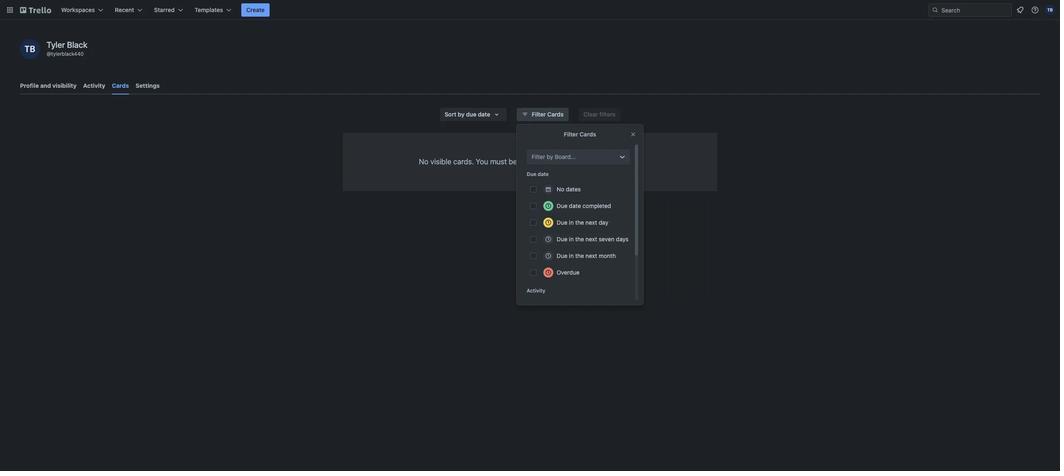 Task type: vqa. For each thing, say whether or not it's contained in the screenshot.
a
yes



Task type: describe. For each thing, give the bounding box(es) containing it.
month
[[599, 252, 616, 259]]

dates
[[566, 186, 581, 193]]

completed
[[583, 202, 611, 209]]

0 horizontal spatial tyler black (tylerblack440) image
[[20, 39, 40, 59]]

it
[[585, 157, 589, 166]]

and
[[40, 82, 51, 89]]

due for due in the next day
[[557, 219, 568, 226]]

Search field
[[939, 4, 1012, 16]]

date for due date completed
[[569, 202, 581, 209]]

close popover image
[[630, 131, 637, 138]]

due date
[[527, 171, 549, 177]]

day
[[599, 219, 609, 226]]

appear
[[599, 157, 623, 166]]

0 horizontal spatial activity
[[83, 82, 105, 89]]

next for day
[[586, 219, 597, 226]]

due date completed
[[557, 202, 611, 209]]

no for no visible cards. you must be added to a card for it to appear here.
[[419, 157, 429, 166]]

overdue
[[557, 269, 580, 276]]

here.
[[625, 157, 642, 166]]

1 horizontal spatial activity
[[527, 288, 546, 294]]

cards inside "filter cards" button
[[548, 111, 564, 118]]

by for filter
[[547, 153, 554, 160]]

clear filters button
[[579, 108, 621, 121]]

filter cards inside button
[[532, 111, 564, 118]]

sort
[[445, 111, 457, 118]]

recent button
[[110, 3, 147, 17]]

cards.
[[454, 157, 474, 166]]

1 to from the left
[[543, 157, 549, 166]]

workspaces
[[61, 6, 95, 13]]

settings
[[136, 82, 160, 89]]

in for due in the next seven days
[[569, 236, 574, 243]]

1 vertical spatial filter cards
[[564, 131, 596, 138]]

sort by due date
[[445, 111, 491, 118]]

added
[[519, 157, 541, 166]]

in for due in the next day
[[569, 219, 574, 226]]

due for due in the next month
[[557, 252, 568, 259]]

activity link
[[83, 78, 105, 93]]

starred button
[[149, 3, 188, 17]]

search image
[[933, 7, 939, 13]]

sort by due date button
[[440, 108, 507, 121]]

tylerblack440
[[51, 51, 84, 57]]

create
[[246, 6, 265, 13]]

by for sort
[[458, 111, 465, 118]]

black
[[67, 40, 88, 50]]

next for month
[[586, 252, 597, 259]]

in for due in the next month
[[569, 252, 574, 259]]

settings link
[[136, 78, 160, 93]]

0 vertical spatial cards
[[112, 82, 129, 89]]

cards link
[[112, 78, 129, 95]]

filter inside "filter cards" button
[[532, 111, 546, 118]]

no for no dates
[[557, 186, 565, 193]]

0 notifications image
[[1016, 5, 1026, 15]]

the for day
[[576, 219, 584, 226]]

2 to from the left
[[591, 157, 598, 166]]

due in the next month
[[557, 252, 616, 259]]

@
[[47, 51, 51, 57]]

tyler black (tylerblack440) image inside primary element
[[1046, 5, 1056, 15]]



Task type: locate. For each thing, give the bounding box(es) containing it.
0 vertical spatial by
[[458, 111, 465, 118]]

the up overdue
[[576, 252, 584, 259]]

1 vertical spatial date
[[538, 171, 549, 177]]

no visible cards. you must be added to a card for it to appear here.
[[419, 157, 642, 166]]

primary element
[[0, 0, 1061, 20]]

templates button
[[190, 3, 236, 17]]

to
[[543, 157, 549, 166], [591, 157, 598, 166]]

2 horizontal spatial cards
[[580, 131, 596, 138]]

the for month
[[576, 252, 584, 259]]

profile
[[20, 82, 39, 89]]

2 next from the top
[[586, 236, 597, 243]]

0 vertical spatial next
[[586, 219, 597, 226]]

clear filters
[[584, 111, 616, 118]]

back to home image
[[20, 3, 51, 17]]

1 vertical spatial filter
[[564, 131, 579, 138]]

due in the next day
[[557, 219, 609, 226]]

filter
[[532, 111, 546, 118], [564, 131, 579, 138], [532, 153, 546, 160]]

1 vertical spatial activity
[[527, 288, 546, 294]]

0 vertical spatial the
[[576, 219, 584, 226]]

days
[[616, 236, 629, 243]]

the down due date completed
[[576, 219, 584, 226]]

0 horizontal spatial date
[[478, 111, 491, 118]]

in
[[569, 219, 574, 226], [569, 236, 574, 243], [569, 252, 574, 259]]

0 horizontal spatial filter cards
[[532, 111, 564, 118]]

0 vertical spatial activity
[[83, 82, 105, 89]]

no left visible
[[419, 157, 429, 166]]

cards left clear
[[548, 111, 564, 118]]

1 vertical spatial cards
[[548, 111, 564, 118]]

starred
[[154, 6, 175, 13]]

visible
[[431, 157, 452, 166]]

recent
[[115, 6, 134, 13]]

2 vertical spatial the
[[576, 252, 584, 259]]

0 vertical spatial tyler black (tylerblack440) image
[[1046, 5, 1056, 15]]

0 horizontal spatial to
[[543, 157, 549, 166]]

for
[[574, 157, 583, 166]]

filter cards
[[532, 111, 564, 118], [564, 131, 596, 138]]

1 vertical spatial in
[[569, 236, 574, 243]]

open information menu image
[[1032, 6, 1040, 14]]

0 vertical spatial filter cards
[[532, 111, 564, 118]]

by left the card
[[547, 153, 554, 160]]

visibility
[[52, 82, 77, 89]]

1 vertical spatial by
[[547, 153, 554, 160]]

1 vertical spatial the
[[576, 236, 584, 243]]

must
[[490, 157, 507, 166]]

3 in from the top
[[569, 252, 574, 259]]

by inside 'popup button'
[[458, 111, 465, 118]]

in down due in the next day
[[569, 236, 574, 243]]

next for seven
[[586, 236, 597, 243]]

tyler black (tylerblack440) image left @
[[20, 39, 40, 59]]

activity
[[83, 82, 105, 89], [527, 288, 546, 294]]

1 horizontal spatial no
[[557, 186, 565, 193]]

to right it on the top of the page
[[591, 157, 598, 166]]

no
[[419, 157, 429, 166], [557, 186, 565, 193]]

due in the next seven days
[[557, 236, 629, 243]]

by
[[458, 111, 465, 118], [547, 153, 554, 160]]

you
[[476, 157, 489, 166]]

templates
[[195, 6, 223, 13]]

due
[[527, 171, 537, 177], [557, 202, 568, 209], [557, 219, 568, 226], [557, 236, 568, 243], [557, 252, 568, 259]]

0 horizontal spatial cards
[[112, 82, 129, 89]]

no left dates
[[557, 186, 565, 193]]

0 vertical spatial date
[[478, 111, 491, 118]]

3 next from the top
[[586, 252, 597, 259]]

profile and visibility link
[[20, 78, 77, 93]]

1 horizontal spatial by
[[547, 153, 554, 160]]

due down no visible cards. you must be added to a card for it to appear here.
[[527, 171, 537, 177]]

in down due date completed
[[569, 219, 574, 226]]

date right due
[[478, 111, 491, 118]]

2 vertical spatial cards
[[580, 131, 596, 138]]

tyler black (tylerblack440) image
[[1046, 5, 1056, 15], [20, 39, 40, 59]]

due down no dates on the top right
[[557, 202, 568, 209]]

0 vertical spatial filter
[[532, 111, 546, 118]]

tyler black (tylerblack440) image right open information menu image
[[1046, 5, 1056, 15]]

1 vertical spatial next
[[586, 236, 597, 243]]

next left seven
[[586, 236, 597, 243]]

filter cards button
[[517, 108, 569, 121]]

profile and visibility
[[20, 82, 77, 89]]

date
[[478, 111, 491, 118], [538, 171, 549, 177], [569, 202, 581, 209]]

cards down clear
[[580, 131, 596, 138]]

by left due
[[458, 111, 465, 118]]

board...
[[555, 153, 576, 160]]

2 vertical spatial next
[[586, 252, 597, 259]]

the for seven
[[576, 236, 584, 243]]

next
[[586, 219, 597, 226], [586, 236, 597, 243], [586, 252, 597, 259]]

0 horizontal spatial by
[[458, 111, 465, 118]]

2 in from the top
[[569, 236, 574, 243]]

1 the from the top
[[576, 219, 584, 226]]

1 vertical spatial tyler black (tylerblack440) image
[[20, 39, 40, 59]]

1 vertical spatial no
[[557, 186, 565, 193]]

tyler
[[47, 40, 65, 50]]

0 vertical spatial in
[[569, 219, 574, 226]]

in up overdue
[[569, 252, 574, 259]]

1 horizontal spatial to
[[591, 157, 598, 166]]

2 vertical spatial filter
[[532, 153, 546, 160]]

due
[[466, 111, 477, 118]]

be
[[509, 157, 518, 166]]

1 next from the top
[[586, 219, 597, 226]]

card
[[557, 157, 572, 166]]

cards right activity "link"
[[112, 82, 129, 89]]

date inside 'popup button'
[[478, 111, 491, 118]]

due for due in the next seven days
[[557, 236, 568, 243]]

the down due in the next day
[[576, 236, 584, 243]]

to left a at the top right
[[543, 157, 549, 166]]

due up overdue
[[557, 252, 568, 259]]

tyler black @ tylerblack440
[[47, 40, 88, 57]]

2 the from the top
[[576, 236, 584, 243]]

the
[[576, 219, 584, 226], [576, 236, 584, 243], [576, 252, 584, 259]]

1 horizontal spatial date
[[538, 171, 549, 177]]

filters
[[600, 111, 616, 118]]

1 horizontal spatial tyler black (tylerblack440) image
[[1046, 5, 1056, 15]]

seven
[[599, 236, 615, 243]]

2 vertical spatial in
[[569, 252, 574, 259]]

cards
[[112, 82, 129, 89], [548, 111, 564, 118], [580, 131, 596, 138]]

no dates
[[557, 186, 581, 193]]

due down due date completed
[[557, 219, 568, 226]]

a
[[551, 157, 555, 166]]

3 the from the top
[[576, 252, 584, 259]]

workspaces button
[[56, 3, 108, 17]]

1 horizontal spatial filter cards
[[564, 131, 596, 138]]

due for due date
[[527, 171, 537, 177]]

0 horizontal spatial no
[[419, 157, 429, 166]]

date down dates
[[569, 202, 581, 209]]

filter by board...
[[532, 153, 576, 160]]

0 vertical spatial no
[[419, 157, 429, 166]]

create button
[[241, 3, 270, 17]]

1 horizontal spatial cards
[[548, 111, 564, 118]]

1 in from the top
[[569, 219, 574, 226]]

due down due in the next day
[[557, 236, 568, 243]]

date for due date
[[538, 171, 549, 177]]

2 vertical spatial date
[[569, 202, 581, 209]]

next left "month" on the bottom
[[586, 252, 597, 259]]

next left day
[[586, 219, 597, 226]]

date down no visible cards. you must be added to a card for it to appear here.
[[538, 171, 549, 177]]

due for due date completed
[[557, 202, 568, 209]]

clear
[[584, 111, 598, 118]]

2 horizontal spatial date
[[569, 202, 581, 209]]



